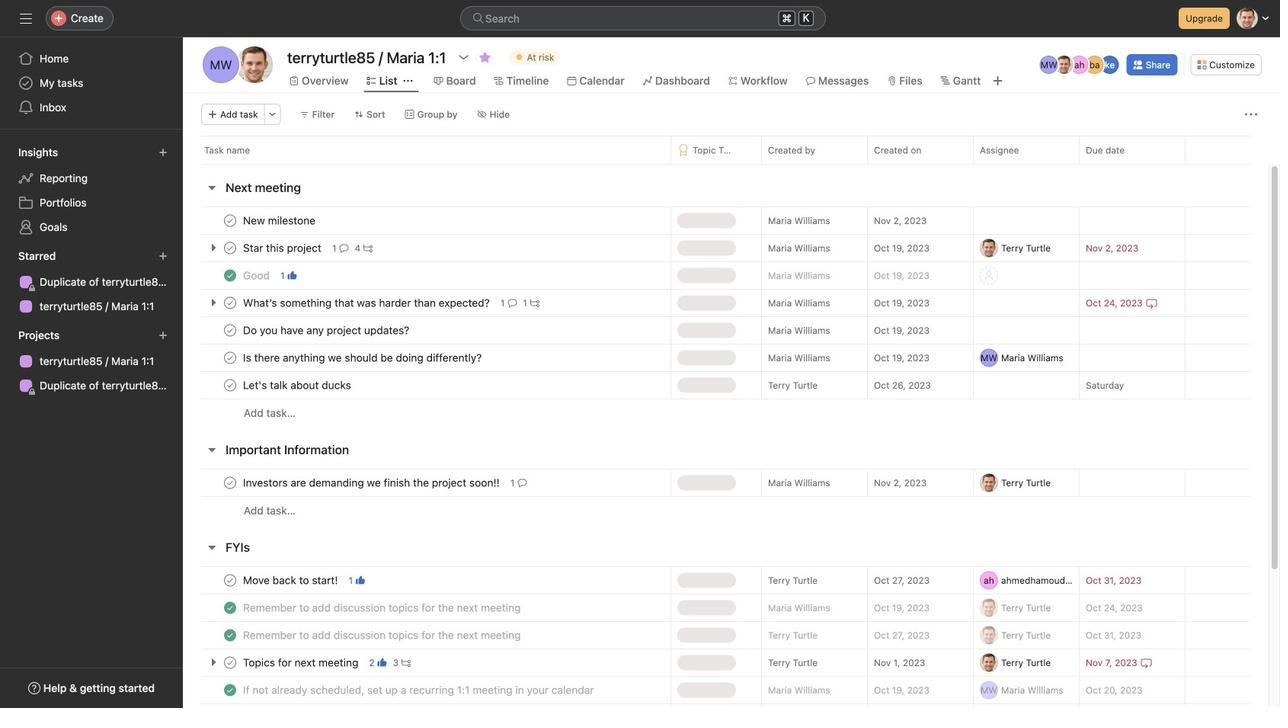 Task type: locate. For each thing, give the bounding box(es) containing it.
task name text field inside topics for next meeting cell
[[240, 655, 363, 670]]

mark complete checkbox inside let's talk about ducks cell
[[221, 376, 239, 394]]

mark complete image inside what's something that was harder than expected? cell
[[221, 294, 239, 312]]

more actions image
[[1246, 108, 1258, 120], [268, 110, 277, 119]]

2 horizontal spatial 1 comment image
[[518, 478, 527, 487]]

4 mark complete checkbox from the top
[[221, 321, 239, 340]]

1 vertical spatial mark complete image
[[221, 239, 239, 257]]

0 vertical spatial mark complete checkbox
[[221, 474, 239, 492]]

1 like. you liked this task image
[[356, 576, 365, 585]]

2 vertical spatial 1 comment image
[[518, 478, 527, 487]]

3 task name text field from the top
[[240, 378, 356, 393]]

mark complete image
[[221, 212, 239, 230], [221, 239, 239, 257], [221, 294, 239, 312]]

completed image
[[221, 599, 239, 617], [221, 681, 239, 699]]

remember to add discussion topics for the next meeting cell
[[183, 594, 671, 622], [183, 621, 671, 649]]

3 mark complete checkbox from the top
[[221, 654, 239, 672]]

Mark complete checkbox
[[221, 212, 239, 230], [221, 239, 239, 257], [221, 294, 239, 312], [221, 321, 239, 340], [221, 349, 239, 367], [221, 376, 239, 394]]

1 completed checkbox from the top
[[221, 266, 239, 285]]

completed checkbox inside good cell
[[221, 266, 239, 285]]

remember to add discussion topics for the next meeting cell up topics for next meeting cell
[[183, 594, 671, 622]]

2 mark complete checkbox from the top
[[221, 239, 239, 257]]

0 vertical spatial completed checkbox
[[221, 266, 239, 285]]

mark complete image inside topics for next meeting cell
[[221, 654, 239, 672]]

mark complete checkbox inside topics for next meeting cell
[[221, 654, 239, 672]]

mark complete checkbox for let's talk about ducks cell
[[221, 376, 239, 394]]

3 task name text field from the top
[[240, 323, 414, 338]]

good cell
[[183, 261, 671, 290]]

Completed checkbox
[[221, 266, 239, 285], [221, 599, 239, 617]]

new milestone cell
[[183, 207, 671, 235]]

1 horizontal spatial more actions image
[[1246, 108, 1258, 120]]

Completed checkbox
[[221, 626, 239, 645], [221, 681, 239, 699]]

0 horizontal spatial 1 comment image
[[340, 244, 349, 253]]

investors are demanding we finish the project soon!! cell
[[183, 469, 671, 497]]

mark complete checkbox inside investors are demanding we finish the project soon!! cell
[[221, 474, 239, 492]]

2 completed checkbox from the top
[[221, 599, 239, 617]]

4 mark complete image from the top
[[221, 474, 239, 492]]

completed image inside the if not already scheduled, set up a recurring 1:1 meeting in your calendar cell
[[221, 681, 239, 699]]

1 comment image
[[340, 244, 349, 253], [508, 298, 517, 308], [518, 478, 527, 487]]

0 vertical spatial completed image
[[221, 599, 239, 617]]

0 vertical spatial completed checkbox
[[221, 626, 239, 645]]

task name text field inside investors are demanding we finish the project soon!! cell
[[240, 475, 504, 491]]

mark complete checkbox for is there anything we should be doing differently? cell
[[221, 349, 239, 367]]

1 collapse task list for this group image from the top
[[206, 181, 218, 194]]

6 mark complete checkbox from the top
[[221, 376, 239, 394]]

None field
[[460, 6, 826, 30]]

0 vertical spatial 1 comment image
[[340, 244, 349, 253]]

Mark complete checkbox
[[221, 474, 239, 492], [221, 571, 239, 590], [221, 654, 239, 672]]

0 vertical spatial collapse task list for this group image
[[206, 181, 218, 194]]

topics for next meeting cell
[[183, 649, 671, 677]]

6 task name text field from the top
[[240, 600, 526, 616]]

2 completed image from the top
[[221, 626, 239, 645]]

1 task name text field from the top
[[240, 213, 320, 228]]

is there anything we should be doing differently? cell
[[183, 344, 671, 372]]

completed checkbox inside the remember to add discussion topics for the next meeting cell
[[221, 599, 239, 617]]

2 completed image from the top
[[221, 681, 239, 699]]

mark complete image inside move back to start! cell
[[221, 571, 239, 590]]

completed image for second the remember to add discussion topics for the next meeting cell from the bottom
[[221, 599, 239, 617]]

1 comment image inside investors are demanding we finish the project soon!! cell
[[518, 478, 527, 487]]

completed checkbox inside the remember to add discussion topics for the next meeting cell
[[221, 626, 239, 645]]

Task name text field
[[240, 213, 320, 228], [240, 240, 326, 256], [240, 378, 356, 393], [240, 475, 504, 491], [240, 573, 343, 588], [240, 600, 526, 616], [240, 628, 526, 643]]

remember to add discussion topics for the next meeting cell up the if not already scheduled, set up a recurring 1:1 meeting in your calendar cell
[[183, 621, 671, 649]]

1 vertical spatial 1 comment image
[[508, 298, 517, 308]]

6 task name text field from the top
[[240, 683, 599, 698]]

global element
[[0, 37, 183, 129]]

completed checkbox inside the if not already scheduled, set up a recurring 1:1 meeting in your calendar cell
[[221, 681, 239, 699]]

1 horizontal spatial 1 comment image
[[508, 298, 517, 308]]

mark complete checkbox inside "do you have any project updates?" cell
[[221, 321, 239, 340]]

None text field
[[284, 43, 450, 71]]

task name text field inside is there anything we should be doing differently? cell
[[240, 350, 487, 366]]

task name text field inside star this project cell
[[240, 240, 326, 256]]

completed image for expand subtask list for the task topics for next meeting icon
[[221, 626, 239, 645]]

mark complete image for "do you have any project updates?" cell
[[221, 321, 239, 340]]

if not already scheduled, set up a recurring 1:1 meeting in your calendar cell
[[183, 676, 671, 704]]

completed image
[[221, 266, 239, 285], [221, 626, 239, 645]]

1 vertical spatial completed image
[[221, 681, 239, 699]]

completed image inside good cell
[[221, 266, 239, 285]]

row
[[183, 136, 1281, 164], [201, 163, 1251, 165], [183, 207, 1269, 235], [183, 234, 1269, 262], [183, 261, 1269, 290], [183, 289, 1269, 317], [183, 316, 1269, 345], [183, 344, 1269, 372], [183, 371, 1269, 399], [183, 399, 1269, 427], [183, 469, 1269, 497], [183, 496, 1269, 524], [183, 566, 1269, 595], [183, 594, 1269, 622], [183, 621, 1269, 649], [183, 649, 1269, 677], [183, 676, 1269, 704], [183, 704, 1269, 708]]

1 vertical spatial completed image
[[221, 626, 239, 645]]

collapse task list for this group image
[[206, 181, 218, 194], [206, 541, 218, 553]]

3 mark complete image from the top
[[221, 376, 239, 394]]

mark complete image
[[221, 321, 239, 340], [221, 349, 239, 367], [221, 376, 239, 394], [221, 474, 239, 492], [221, 571, 239, 590], [221, 654, 239, 672]]

2 collapse task list for this group image from the top
[[206, 541, 218, 553]]

1 vertical spatial completed checkbox
[[221, 681, 239, 699]]

task name text field inside good cell
[[240, 268, 274, 283]]

hide sidebar image
[[20, 12, 32, 24]]

1 completed image from the top
[[221, 599, 239, 617]]

4 task name text field from the top
[[240, 475, 504, 491]]

2 mark complete image from the top
[[221, 349, 239, 367]]

5 mark complete checkbox from the top
[[221, 349, 239, 367]]

1 vertical spatial mark complete checkbox
[[221, 571, 239, 590]]

2 task name text field from the top
[[240, 240, 326, 256]]

1 mark complete checkbox from the top
[[221, 474, 239, 492]]

mark complete checkbox for task name text field in investors are demanding we finish the project soon!! cell
[[221, 474, 239, 492]]

6 mark complete image from the top
[[221, 654, 239, 672]]

show options image
[[458, 51, 470, 63]]

mark complete checkbox inside new milestone cell
[[221, 212, 239, 230]]

task name text field inside "do you have any project updates?" cell
[[240, 323, 414, 338]]

2 completed checkbox from the top
[[221, 681, 239, 699]]

2 vertical spatial mark complete checkbox
[[221, 654, 239, 672]]

completed image inside the remember to add discussion topics for the next meeting cell
[[221, 599, 239, 617]]

header fyis tree grid
[[183, 566, 1269, 708]]

1 mark complete image from the top
[[221, 212, 239, 230]]

1 mark complete checkbox from the top
[[221, 212, 239, 230]]

mark complete image inside new milestone cell
[[221, 212, 239, 230]]

5 mark complete image from the top
[[221, 571, 239, 590]]

completed checkbox for the if not already scheduled, set up a recurring 1:1 meeting in your calendar cell
[[221, 681, 239, 699]]

completed image inside the remember to add discussion topics for the next meeting cell
[[221, 626, 239, 645]]

mark complete image inside let's talk about ducks cell
[[221, 376, 239, 394]]

2 mark complete checkbox from the top
[[221, 571, 239, 590]]

do you have any project updates? cell
[[183, 316, 671, 345]]

1 completed image from the top
[[221, 266, 239, 285]]

mark complete image inside investors are demanding we finish the project soon!! cell
[[221, 474, 239, 492]]

2 task name text field from the top
[[240, 295, 494, 311]]

5 task name text field from the top
[[240, 573, 343, 588]]

2 vertical spatial mark complete image
[[221, 294, 239, 312]]

new project or portfolio image
[[159, 331, 168, 340]]

1 task name text field from the top
[[240, 268, 274, 283]]

1 mark complete image from the top
[[221, 321, 239, 340]]

expand subtask list for the task topics for next meeting image
[[207, 656, 220, 669]]

Task name text field
[[240, 268, 274, 283], [240, 295, 494, 311], [240, 323, 414, 338], [240, 350, 487, 366], [240, 655, 363, 670], [240, 683, 599, 698]]

2 mark complete image from the top
[[221, 239, 239, 257]]

1 like. you liked this task image
[[288, 271, 297, 280]]

mark complete image inside "do you have any project updates?" cell
[[221, 321, 239, 340]]

mark complete checkbox inside is there anything we should be doing differently? cell
[[221, 349, 239, 367]]

expand subtask list for the task what's something that was harder than expected? image
[[207, 297, 220, 309]]

1 vertical spatial completed checkbox
[[221, 599, 239, 617]]

2 remember to add discussion topics for the next meeting cell from the top
[[183, 621, 671, 649]]

header important information tree grid
[[183, 469, 1269, 524]]

3 mark complete image from the top
[[221, 294, 239, 312]]

mark complete image inside is there anything we should be doing differently? cell
[[221, 349, 239, 367]]

1 vertical spatial collapse task list for this group image
[[206, 541, 218, 553]]

1 completed checkbox from the top
[[221, 626, 239, 645]]

mark complete image for move back to start! cell
[[221, 571, 239, 590]]

task name text field inside the if not already scheduled, set up a recurring 1:1 meeting in your calendar cell
[[240, 683, 599, 698]]

mark complete image for investors are demanding we finish the project soon!! cell
[[221, 474, 239, 492]]

move back to start! cell
[[183, 566, 671, 595]]

task name text field inside let's talk about ducks cell
[[240, 378, 356, 393]]

3 mark complete checkbox from the top
[[221, 294, 239, 312]]

0 vertical spatial completed image
[[221, 266, 239, 285]]

mark complete checkbox inside move back to start! cell
[[221, 571, 239, 590]]

5 task name text field from the top
[[240, 655, 363, 670]]

projects element
[[0, 322, 183, 401]]

0 vertical spatial mark complete image
[[221, 212, 239, 230]]

4 task name text field from the top
[[240, 350, 487, 366]]



Task type: describe. For each thing, give the bounding box(es) containing it.
Search tasks, projects, and more text field
[[460, 6, 826, 30]]

mark complete image for is there anything we should be doing differently? cell
[[221, 349, 239, 367]]

completed image for the if not already scheduled, set up a recurring 1:1 meeting in your calendar cell
[[221, 681, 239, 699]]

completed checkbox for second the remember to add discussion topics for the next meeting cell from the bottom
[[221, 599, 239, 617]]

1 subtask image
[[530, 298, 540, 308]]

mark complete checkbox for new milestone cell
[[221, 212, 239, 230]]

add tab image
[[992, 75, 1004, 87]]

completed image for expand subtask list for the task what's something that was harder than expected? icon
[[221, 266, 239, 285]]

tab actions image
[[404, 76, 413, 85]]

mark complete checkbox inside what's something that was harder than expected? cell
[[221, 294, 239, 312]]

task name text field inside new milestone cell
[[240, 213, 320, 228]]

mark complete image for let's talk about ducks cell
[[221, 376, 239, 394]]

mark complete image for expand subtask list for the task what's something that was harder than expected? icon
[[221, 294, 239, 312]]

completed checkbox for good cell
[[221, 266, 239, 285]]

0 horizontal spatial more actions image
[[268, 110, 277, 119]]

task name text field for mark complete checkbox within the "do you have any project updates?" cell
[[240, 323, 414, 338]]

task name text field inside what's something that was harder than expected? cell
[[240, 295, 494, 311]]

mark complete image for 'expand subtask list for the task star this project' image
[[221, 239, 239, 257]]

4 subtasks image
[[364, 244, 373, 253]]

mark complete checkbox inside star this project cell
[[221, 239, 239, 257]]

collapse task list for this group image for move back to start! cell
[[206, 541, 218, 553]]

task name text field for mark complete checkbox inside the is there anything we should be doing differently? cell
[[240, 350, 487, 366]]

1 comment image for 1 subtask icon
[[508, 298, 517, 308]]

add items to starred image
[[159, 252, 168, 261]]

insights element
[[0, 139, 183, 242]]

collapse task list for this group image
[[206, 444, 218, 456]]

new insights image
[[159, 148, 168, 157]]

collapse task list for this group image for new milestone cell
[[206, 181, 218, 194]]

star this project cell
[[183, 234, 671, 262]]

7 task name text field from the top
[[240, 628, 526, 643]]

let's talk about ducks cell
[[183, 371, 671, 399]]

1 remember to add discussion topics for the next meeting cell from the top
[[183, 594, 671, 622]]

header next meeting tree grid
[[183, 207, 1269, 427]]

remove from starred image
[[479, 51, 491, 63]]

task name text field for completed checkbox in the good cell
[[240, 268, 274, 283]]

expand subtask list for the task star this project image
[[207, 242, 220, 254]]

task name text field for completed option inside the if not already scheduled, set up a recurring 1:1 meeting in your calendar cell
[[240, 683, 599, 698]]

task name text field inside move back to start! cell
[[240, 573, 343, 588]]

mark complete checkbox for task name text field within move back to start! cell
[[221, 571, 239, 590]]

mark complete checkbox for "do you have any project updates?" cell
[[221, 321, 239, 340]]

1 comment image for the 4 subtasks 'image'
[[340, 244, 349, 253]]

completed checkbox for second the remember to add discussion topics for the next meeting cell
[[221, 626, 239, 645]]

what's something that was harder than expected? cell
[[183, 289, 671, 317]]

starred element
[[0, 242, 183, 322]]



Task type: vqa. For each thing, say whether or not it's contained in the screenshot.
investors are demanding we finish the project soon!! cell
yes



